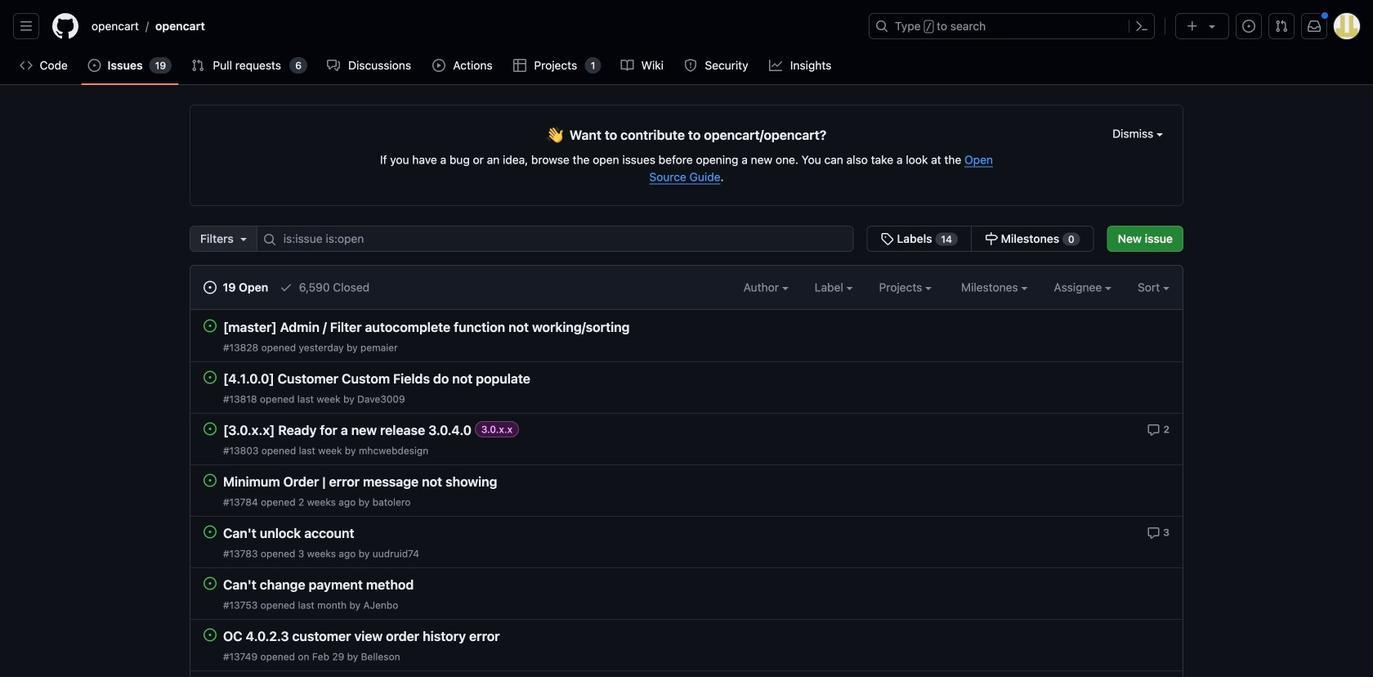 Task type: locate. For each thing, give the bounding box(es) containing it.
1 vertical spatial open issue image
[[204, 628, 217, 642]]

open issue element
[[204, 319, 217, 332], [204, 370, 217, 384], [204, 422, 217, 435], [204, 474, 217, 487], [204, 525, 217, 539], [204, 577, 217, 590], [204, 628, 217, 642]]

triangle down image
[[237, 232, 250, 245]]

issue opened image
[[88, 59, 101, 72], [204, 281, 217, 294]]

issue opened image right code "image"
[[88, 59, 101, 72]]

1 horizontal spatial git pull request image
[[1276, 20, 1289, 33]]

open issue image
[[204, 319, 217, 332], [204, 628, 217, 642]]

command palette image
[[1136, 20, 1149, 33]]

git pull request image for issue opened image
[[1276, 20, 1289, 33]]

issue opened image left check image
[[204, 281, 217, 294]]

1 vertical spatial comment image
[[1148, 527, 1161, 540]]

6 open issue element from the top
[[204, 577, 217, 590]]

2 open issue image from the top
[[204, 628, 217, 642]]

book image
[[621, 59, 634, 72]]

1 vertical spatial issue opened image
[[204, 281, 217, 294]]

4 open issue image from the top
[[204, 525, 217, 539]]

comment image
[[1148, 423, 1161, 437], [1148, 527, 1161, 540]]

search image
[[263, 233, 276, 246]]

issue opened image
[[1243, 20, 1256, 33]]

shield image
[[684, 59, 697, 72]]

2 open issue image from the top
[[204, 422, 217, 435]]

code image
[[20, 59, 33, 72]]

Issues search field
[[257, 226, 854, 252]]

1 open issue image from the top
[[204, 319, 217, 332]]

2 comment image from the top
[[1148, 527, 1161, 540]]

0 horizontal spatial git pull request image
[[192, 59, 205, 72]]

3 open issue element from the top
[[204, 422, 217, 435]]

0 vertical spatial issue opened image
[[88, 59, 101, 72]]

assignees image
[[1106, 287, 1112, 290]]

comment discussion image
[[327, 59, 340, 72]]

1 vertical spatial git pull request image
[[192, 59, 205, 72]]

0 vertical spatial open issue image
[[204, 319, 217, 332]]

0 horizontal spatial issue opened image
[[88, 59, 101, 72]]

0 vertical spatial git pull request image
[[1276, 20, 1289, 33]]

check image
[[280, 281, 293, 294]]

list
[[85, 13, 860, 39]]

play image
[[433, 59, 446, 72]]

open issue image
[[204, 371, 217, 384], [204, 422, 217, 435], [204, 474, 217, 487], [204, 525, 217, 539], [204, 577, 217, 590]]

5 open issue element from the top
[[204, 525, 217, 539]]

None search field
[[190, 226, 1095, 252]]

git pull request image
[[1276, 20, 1289, 33], [192, 59, 205, 72]]

0 vertical spatial comment image
[[1148, 423, 1161, 437]]



Task type: describe. For each thing, give the bounding box(es) containing it.
author image
[[782, 287, 789, 290]]

3 open issue image from the top
[[204, 474, 217, 487]]

triangle down image
[[1206, 20, 1219, 33]]

4 open issue element from the top
[[204, 474, 217, 487]]

1 comment image from the top
[[1148, 423, 1161, 437]]

homepage image
[[52, 13, 79, 39]]

git pull request image for issue opened icon to the top
[[192, 59, 205, 72]]

graph image
[[770, 59, 783, 72]]

1 open issue image from the top
[[204, 371, 217, 384]]

tag image
[[881, 232, 894, 245]]

issue element
[[867, 226, 1095, 252]]

Search all issues text field
[[257, 226, 854, 252]]

plus image
[[1187, 20, 1200, 33]]

1 open issue element from the top
[[204, 319, 217, 332]]

table image
[[514, 59, 527, 72]]

7 open issue element from the top
[[204, 628, 217, 642]]

label image
[[847, 287, 853, 290]]

5 open issue image from the top
[[204, 577, 217, 590]]

milestone image
[[985, 232, 999, 245]]

1 horizontal spatial issue opened image
[[204, 281, 217, 294]]

2 open issue element from the top
[[204, 370, 217, 384]]

notifications image
[[1309, 20, 1322, 33]]



Task type: vqa. For each thing, say whether or not it's contained in the screenshot.
Label icon
yes



